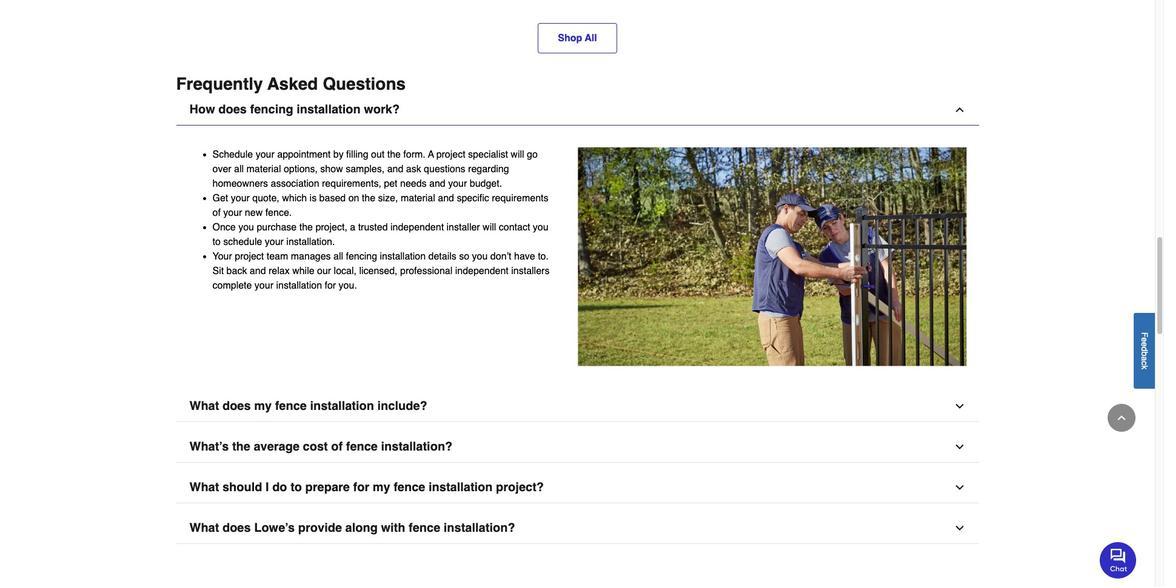 Task type: locate. For each thing, give the bounding box(es) containing it.
0 horizontal spatial a
[[350, 222, 356, 233]]

the up "installation."
[[299, 222, 313, 233]]

to
[[213, 237, 221, 248], [291, 480, 302, 494]]

independent down so
[[455, 266, 509, 277]]

requirements
[[492, 193, 549, 204]]

1 vertical spatial independent
[[455, 266, 509, 277]]

1 horizontal spatial project
[[436, 149, 466, 160]]

0 horizontal spatial fencing
[[250, 103, 293, 117]]

1 vertical spatial my
[[373, 480, 390, 494]]

0 vertical spatial for
[[325, 280, 336, 291]]

chevron down image inside what should i do to prepare for my fence installation project? button
[[954, 481, 966, 494]]

quote,
[[252, 193, 279, 204]]

project,
[[316, 222, 347, 233]]

chevron down image inside what does my fence installation include? button
[[954, 400, 966, 412]]

you.
[[339, 280, 357, 291]]

and right back
[[250, 266, 266, 277]]

1 vertical spatial project
[[235, 251, 264, 262]]

project up questions
[[436, 149, 466, 160]]

independent up 'details'
[[391, 222, 444, 233]]

what should i do to prepare for my fence installation project?
[[190, 480, 544, 494]]

fence.
[[265, 208, 292, 219]]

e up "b"
[[1140, 342, 1150, 347]]

chevron down image inside what does lowe's provide along with fence installation? button
[[954, 522, 966, 534]]

of
[[213, 208, 221, 219], [331, 440, 343, 454]]

1 vertical spatial chevron down image
[[954, 522, 966, 534]]

a up "k"
[[1140, 356, 1150, 361]]

installation inside what should i do to prepare for my fence installation project? button
[[429, 480, 493, 494]]

1 horizontal spatial for
[[353, 480, 369, 494]]

to right do
[[291, 480, 302, 494]]

your down relax
[[255, 280, 274, 291]]

material up homeowners
[[247, 164, 281, 175]]

does down frequently
[[218, 103, 247, 117]]

pet
[[384, 179, 398, 189]]

1 vertical spatial for
[[353, 480, 369, 494]]

0 horizontal spatial material
[[247, 164, 281, 175]]

1 vertical spatial does
[[223, 399, 251, 413]]

0 horizontal spatial for
[[325, 280, 336, 291]]

what does my fence installation include? button
[[176, 391, 979, 422]]

1 vertical spatial fencing
[[346, 251, 377, 262]]

frequently asked questions
[[176, 74, 406, 94]]

needs
[[400, 179, 427, 189]]

0 vertical spatial chevron down image
[[954, 400, 966, 412]]

1 vertical spatial material
[[401, 193, 435, 204]]

1 horizontal spatial all
[[334, 251, 343, 262]]

0 vertical spatial a
[[350, 222, 356, 233]]

for right the prepare
[[353, 480, 369, 494]]

licensed,
[[359, 266, 398, 277]]

0 vertical spatial chevron down image
[[954, 481, 966, 494]]

filling
[[346, 149, 368, 160]]

chevron down image for what does lowe's provide along with fence installation?
[[954, 522, 966, 534]]

e
[[1140, 337, 1150, 342], [1140, 342, 1150, 347]]

on
[[349, 193, 359, 204]]

and
[[387, 164, 404, 175], [429, 179, 446, 189], [438, 193, 454, 204], [250, 266, 266, 277]]

specialist
[[468, 149, 508, 160]]

chevron down image
[[954, 481, 966, 494], [954, 522, 966, 534]]

to.
[[538, 251, 549, 262]]

include?
[[378, 399, 427, 413]]

how does fencing installation work? button
[[176, 95, 979, 126]]

0 vertical spatial fencing
[[250, 103, 293, 117]]

prepare
[[305, 480, 350, 494]]

2 what from the top
[[190, 480, 219, 494]]

does
[[218, 103, 247, 117], [223, 399, 251, 413], [223, 521, 251, 535]]

0 horizontal spatial my
[[254, 399, 272, 413]]

for down "our" at the left of page
[[325, 280, 336, 291]]

0 vertical spatial what
[[190, 399, 219, 413]]

material down needs
[[401, 193, 435, 204]]

2 chevron down image from the top
[[954, 522, 966, 534]]

fence
[[275, 399, 307, 413], [346, 440, 378, 454], [394, 480, 425, 494], [409, 521, 440, 535]]

1 chevron down image from the top
[[954, 481, 966, 494]]

so
[[459, 251, 470, 262]]

installation up what's the average cost of fence installation?
[[310, 399, 374, 413]]

you right "contact"
[[533, 222, 549, 233]]

of down get
[[213, 208, 221, 219]]

my up the with
[[373, 480, 390, 494]]

0 vertical spatial will
[[511, 149, 524, 160]]

does for my
[[223, 399, 251, 413]]

the inside button
[[232, 440, 250, 454]]

project down the schedule
[[235, 251, 264, 262]]

work?
[[364, 103, 400, 117]]

your
[[256, 149, 275, 160], [448, 179, 467, 189], [231, 193, 250, 204], [223, 208, 242, 219], [265, 237, 284, 248], [255, 280, 274, 291]]

installation down questions
[[297, 103, 361, 117]]

you up the schedule
[[238, 222, 254, 233]]

1 horizontal spatial independent
[[455, 266, 509, 277]]

what for what should i do to prepare for my fence installation project?
[[190, 480, 219, 494]]

installation?
[[381, 440, 453, 454], [444, 521, 515, 535]]

and down questions
[[429, 179, 446, 189]]

1 vertical spatial what
[[190, 480, 219, 494]]

will left "contact"
[[483, 222, 496, 233]]

0 vertical spatial independent
[[391, 222, 444, 233]]

team
[[267, 251, 288, 262]]

0 vertical spatial my
[[254, 399, 272, 413]]

0 vertical spatial does
[[218, 103, 247, 117]]

fencing
[[250, 103, 293, 117], [346, 251, 377, 262]]

0 horizontal spatial to
[[213, 237, 221, 248]]

fence up the 'what should i do to prepare for my fence installation project?'
[[346, 440, 378, 454]]

1 horizontal spatial of
[[331, 440, 343, 454]]

0 vertical spatial all
[[234, 164, 244, 175]]

the right what's
[[232, 440, 250, 454]]

what's the average cost of fence installation?
[[190, 440, 453, 454]]

regarding
[[468, 164, 509, 175]]

1 vertical spatial to
[[291, 480, 302, 494]]

chevron up image
[[954, 104, 966, 116]]

0 horizontal spatial project
[[235, 251, 264, 262]]

chevron down image inside what's the average cost of fence installation? button
[[954, 441, 966, 453]]

fencing inside button
[[250, 103, 293, 117]]

fencing up local,
[[346, 251, 377, 262]]

0 vertical spatial to
[[213, 237, 221, 248]]

does left lowe's at the left bottom of page
[[223, 521, 251, 535]]

does for fencing
[[218, 103, 247, 117]]

0 vertical spatial of
[[213, 208, 221, 219]]

average
[[254, 440, 300, 454]]

chevron down image for what does my fence installation include?
[[954, 400, 966, 412]]

project
[[436, 149, 466, 160], [235, 251, 264, 262]]

all up local,
[[334, 251, 343, 262]]

samples,
[[346, 164, 385, 175]]

installation? down project?
[[444, 521, 515, 535]]

2 vertical spatial what
[[190, 521, 219, 535]]

your down questions
[[448, 179, 467, 189]]

chat invite button image
[[1100, 541, 1137, 578]]

for inside schedule your appointment by filling out the form. a project specialist will go over all material options, show samples, and ask questions regarding homeowners association requirements, pet needs and your budget. get your quote, which is based on the size, material and specific requirements of your new fence. once you purchase the project, a trusted independent installer will contact you to schedule your installation. your project team manages all fencing installation details so you don't have to. sit back and relax while our local, licensed, professional independent installers complete your installation for you.
[[325, 280, 336, 291]]

1 chevron down image from the top
[[954, 400, 966, 412]]

1 vertical spatial a
[[1140, 356, 1150, 361]]

1 horizontal spatial to
[[291, 480, 302, 494]]

will left 'go' in the top left of the page
[[511, 149, 524, 160]]

3 what from the top
[[190, 521, 219, 535]]

1 what from the top
[[190, 399, 219, 413]]

1 horizontal spatial my
[[373, 480, 390, 494]]

f
[[1140, 332, 1150, 337]]

installation left project?
[[429, 480, 493, 494]]

is
[[310, 193, 317, 204]]

the
[[387, 149, 401, 160], [362, 193, 375, 204], [299, 222, 313, 233], [232, 440, 250, 454]]

installation.
[[286, 237, 335, 248]]

to inside schedule your appointment by filling out the form. a project specialist will go over all material options, show samples, and ask questions regarding homeowners association requirements, pet needs and your budget. get your quote, which is based on the size, material and specific requirements of your new fence. once you purchase the project, a trusted independent installer will contact you to schedule your installation. your project team manages all fencing installation details so you don't have to. sit back and relax while our local, licensed, professional independent installers complete your installation for you.
[[213, 237, 221, 248]]

0 horizontal spatial independent
[[391, 222, 444, 233]]

schedule your appointment by filling out the form. a project specialist will go over all material options, show samples, and ask questions regarding homeowners association requirements, pet needs and your budget. get your quote, which is based on the size, material and specific requirements of your new fence. once you purchase the project, a trusted independent installer will contact you to schedule your installation. your project team manages all fencing installation details so you don't have to. sit back and relax while our local, licensed, professional independent installers complete your installation for you.
[[213, 149, 550, 291]]

your down purchase
[[265, 237, 284, 248]]

to up your in the left of the page
[[213, 237, 221, 248]]

1 vertical spatial will
[[483, 222, 496, 233]]

do
[[272, 480, 287, 494]]

0 horizontal spatial will
[[483, 222, 496, 233]]

installers
[[511, 266, 550, 277]]

0 horizontal spatial you
[[238, 222, 254, 233]]

1 horizontal spatial a
[[1140, 356, 1150, 361]]

does up what's
[[223, 399, 251, 413]]

chevron down image for what should i do to prepare for my fence installation project?
[[954, 481, 966, 494]]

fencing down the frequently asked questions
[[250, 103, 293, 117]]

1 vertical spatial chevron down image
[[954, 441, 966, 453]]

what does my fence installation include?
[[190, 399, 427, 413]]

a
[[350, 222, 356, 233], [1140, 356, 1150, 361]]

2 vertical spatial does
[[223, 521, 251, 535]]

0 horizontal spatial of
[[213, 208, 221, 219]]

material
[[247, 164, 281, 175], [401, 193, 435, 204]]

back
[[227, 266, 247, 277]]

1 horizontal spatial material
[[401, 193, 435, 204]]

1 horizontal spatial fencing
[[346, 251, 377, 262]]

association
[[271, 179, 319, 189]]

1 horizontal spatial you
[[472, 251, 488, 262]]

my up "average"
[[254, 399, 272, 413]]

the right on
[[362, 193, 375, 204]]

all up homeowners
[[234, 164, 244, 175]]

1 vertical spatial of
[[331, 440, 343, 454]]

what's
[[190, 440, 229, 454]]

of right 'cost' on the bottom left of the page
[[331, 440, 343, 454]]

chevron down image
[[954, 400, 966, 412], [954, 441, 966, 453]]

frequently
[[176, 74, 263, 94]]

chevron up image
[[1116, 412, 1128, 424]]

2 chevron down image from the top
[[954, 441, 966, 453]]

installation? down the include? at the left of page
[[381, 440, 453, 454]]

f e e d b a c k
[[1140, 332, 1150, 369]]

you right so
[[472, 251, 488, 262]]

for
[[325, 280, 336, 291], [353, 480, 369, 494]]

1 vertical spatial installation?
[[444, 521, 515, 535]]

a left trusted
[[350, 222, 356, 233]]

e up d
[[1140, 337, 1150, 342]]



Task type: describe. For each thing, give the bounding box(es) containing it.
options,
[[284, 164, 318, 175]]

b
[[1140, 351, 1150, 356]]

go
[[527, 149, 538, 160]]

and up pet
[[387, 164, 404, 175]]

a inside button
[[1140, 356, 1150, 361]]

your up once
[[223, 208, 242, 219]]

contact
[[499, 222, 530, 233]]

details
[[429, 251, 457, 262]]

new
[[245, 208, 263, 219]]

1 vertical spatial all
[[334, 251, 343, 262]]

shop all
[[558, 33, 597, 44]]

0 vertical spatial installation?
[[381, 440, 453, 454]]

what for what does lowe's provide along with fence installation?
[[190, 521, 219, 535]]

fence up "average"
[[275, 399, 307, 413]]

cost
[[303, 440, 328, 454]]

shop all link
[[538, 23, 617, 54]]

what does lowe's provide along with fence installation?
[[190, 521, 515, 535]]

don't
[[491, 251, 512, 262]]

appointment
[[277, 149, 331, 160]]

purchase
[[257, 222, 297, 233]]

while
[[292, 266, 315, 277]]

out
[[371, 149, 385, 160]]

two professional independent installers in blue lowe's vests installing a black metal fence. image
[[578, 148, 967, 367]]

schedule
[[213, 149, 253, 160]]

2 horizontal spatial you
[[533, 222, 549, 233]]

fencing inside schedule your appointment by filling out the form. a project specialist will go over all material options, show samples, and ask questions regarding homeowners association requirements, pet needs and your budget. get your quote, which is based on the size, material and specific requirements of your new fence. once you purchase the project, a trusted independent installer will contact you to schedule your installation. your project team manages all fencing installation details so you don't have to. sit back and relax while our local, licensed, professional independent installers complete your installation for you.
[[346, 251, 377, 262]]

get
[[213, 193, 228, 204]]

fence up the with
[[394, 480, 425, 494]]

complete
[[213, 280, 252, 291]]

trusted
[[358, 222, 388, 233]]

shop
[[558, 33, 582, 44]]

a
[[428, 149, 434, 160]]

our
[[317, 266, 331, 277]]

based
[[319, 193, 346, 204]]

professional
[[400, 266, 453, 277]]

c
[[1140, 361, 1150, 365]]

how
[[190, 103, 215, 117]]

schedule
[[223, 237, 262, 248]]

manages
[[291, 251, 331, 262]]

ask
[[406, 164, 421, 175]]

2 e from the top
[[1140, 342, 1150, 347]]

0 horizontal spatial all
[[234, 164, 244, 175]]

form.
[[404, 149, 426, 160]]

questions
[[424, 164, 466, 175]]

size,
[[378, 193, 398, 204]]

chevron down image for what's the average cost of fence installation?
[[954, 441, 966, 453]]

installation up professional
[[380, 251, 426, 262]]

which
[[282, 193, 307, 204]]

asked
[[267, 74, 318, 94]]

questions
[[323, 74, 406, 94]]

lowe's
[[254, 521, 295, 535]]

requirements,
[[322, 179, 381, 189]]

your right schedule
[[256, 149, 275, 160]]

your down homeowners
[[231, 193, 250, 204]]

fence right the with
[[409, 521, 440, 535]]

what should i do to prepare for my fence installation project? button
[[176, 472, 979, 503]]

0 vertical spatial project
[[436, 149, 466, 160]]

installation down while
[[276, 280, 322, 291]]

0 vertical spatial material
[[247, 164, 281, 175]]

how does fencing installation work?
[[190, 103, 400, 117]]

a inside schedule your appointment by filling out the form. a project specialist will go over all material options, show samples, and ask questions regarding homeowners association requirements, pet needs and your budget. get your quote, which is based on the size, material and specific requirements of your new fence. once you purchase the project, a trusted independent installer will contact you to schedule your installation. your project team manages all fencing installation details so you don't have to. sit back and relax while our local, licensed, professional independent installers complete your installation for you.
[[350, 222, 356, 233]]

installation inside how does fencing installation work? button
[[297, 103, 361, 117]]

what for what does my fence installation include?
[[190, 399, 219, 413]]

1 e from the top
[[1140, 337, 1150, 342]]

i
[[266, 480, 269, 494]]

relax
[[269, 266, 290, 277]]

provide
[[298, 521, 342, 535]]

local,
[[334, 266, 357, 277]]

installation inside what does my fence installation include? button
[[310, 399, 374, 413]]

budget.
[[470, 179, 502, 189]]

with
[[381, 521, 405, 535]]

your
[[213, 251, 232, 262]]

should
[[223, 480, 262, 494]]

along
[[345, 521, 378, 535]]

what's the average cost of fence installation? button
[[176, 432, 979, 463]]

the right out at the top left
[[387, 149, 401, 160]]

to inside button
[[291, 480, 302, 494]]

installer
[[447, 222, 480, 233]]

what does lowe's provide along with fence installation? button
[[176, 513, 979, 544]]

over
[[213, 164, 231, 175]]

f e e d b a c k button
[[1134, 313, 1155, 389]]

project?
[[496, 480, 544, 494]]

once
[[213, 222, 236, 233]]

by
[[333, 149, 344, 160]]

for inside button
[[353, 480, 369, 494]]

d
[[1140, 347, 1150, 351]]

sit
[[213, 266, 224, 277]]

have
[[514, 251, 535, 262]]

does for lowe's
[[223, 521, 251, 535]]

all
[[585, 33, 597, 44]]

show
[[320, 164, 343, 175]]

homeowners
[[213, 179, 268, 189]]

and left specific
[[438, 193, 454, 204]]

k
[[1140, 365, 1150, 369]]

scroll to top element
[[1108, 404, 1136, 432]]

of inside schedule your appointment by filling out the form. a project specialist will go over all material options, show samples, and ask questions regarding homeowners association requirements, pet needs and your budget. get your quote, which is based on the size, material and specific requirements of your new fence. once you purchase the project, a trusted independent installer will contact you to schedule your installation. your project team manages all fencing installation details so you don't have to. sit back and relax while our local, licensed, professional independent installers complete your installation for you.
[[213, 208, 221, 219]]

of inside what's the average cost of fence installation? button
[[331, 440, 343, 454]]

specific
[[457, 193, 489, 204]]

1 horizontal spatial will
[[511, 149, 524, 160]]



Task type: vqa. For each thing, say whether or not it's contained in the screenshot.
compare within 5013237695 element
no



